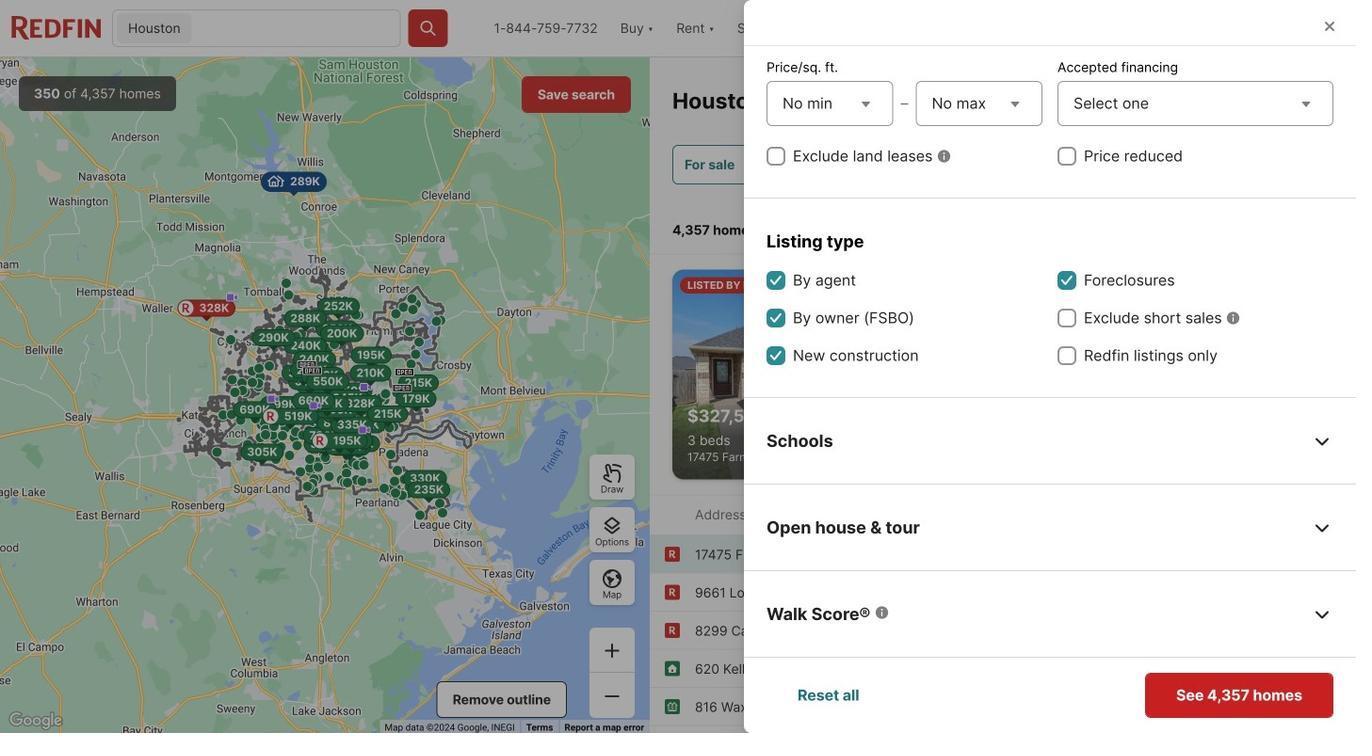 Task type: vqa. For each thing, say whether or not it's contained in the screenshot.
middle offers
no



Task type: locate. For each thing, give the bounding box(es) containing it.
dialog
[[744, 0, 1356, 734]]

None checkbox
[[767, 147, 786, 166], [1058, 147, 1077, 166], [767, 271, 786, 290], [1058, 271, 1077, 290], [1058, 309, 1077, 328], [1058, 347, 1077, 365], [767, 147, 786, 166], [1058, 147, 1077, 166], [767, 271, 786, 290], [1058, 271, 1077, 290], [1058, 309, 1077, 328], [1058, 347, 1077, 365]]

submit search image
[[419, 19, 438, 38]]

None search field
[[196, 10, 400, 48]]

None checkbox
[[767, 309, 786, 328], [767, 347, 786, 365], [767, 309, 786, 328], [767, 347, 786, 365]]

google image
[[5, 709, 67, 734]]



Task type: describe. For each thing, give the bounding box(es) containing it.
select a min and max value element
[[767, 77, 1043, 130]]

map region
[[0, 57, 650, 734]]



